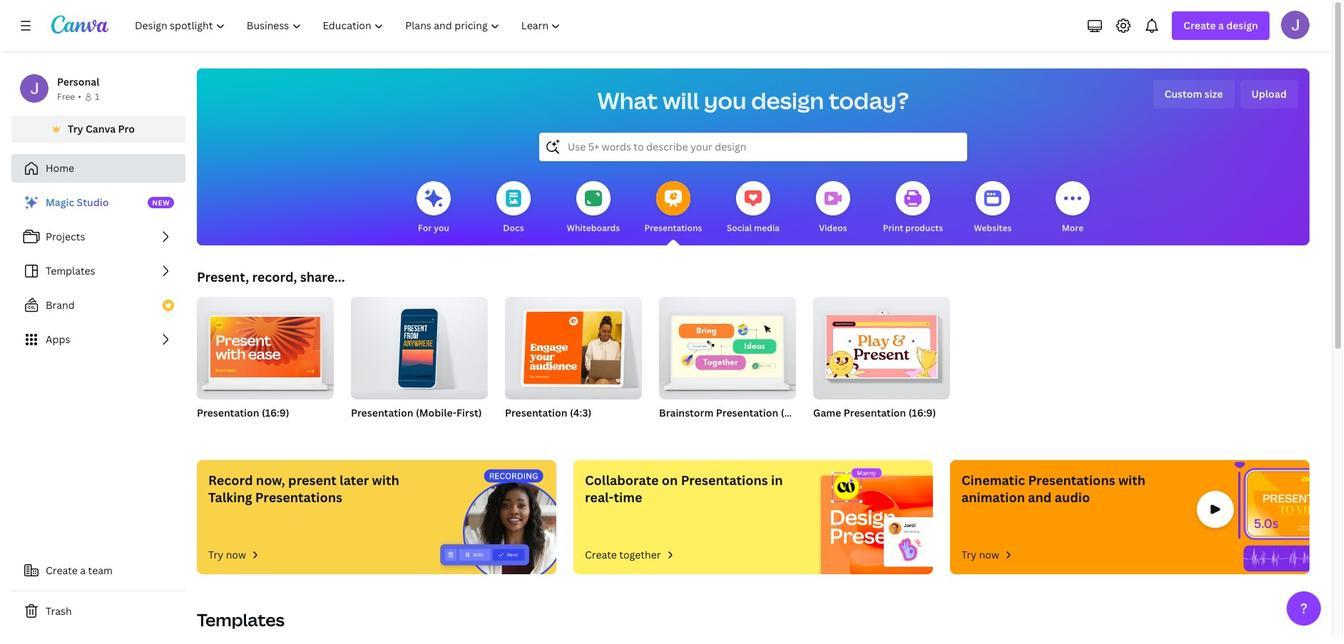 Task type: vqa. For each thing, say whether or not it's contained in the screenshot.
leftmost 'A'
yes



Task type: describe. For each thing, give the bounding box(es) containing it.
together
[[620, 548, 661, 562]]

later
[[340, 472, 369, 489]]

(16:9) for brainstorm presentation (16:9)
[[781, 406, 809, 420]]

a for design
[[1219, 19, 1225, 32]]

media
[[754, 222, 780, 234]]

more button
[[1056, 171, 1091, 246]]

social
[[727, 222, 752, 234]]

templates link
[[11, 257, 186, 285]]

videos
[[820, 222, 848, 234]]

design inside dropdown button
[[1227, 19, 1259, 32]]

what
[[598, 85, 658, 116]]

size
[[1205, 87, 1224, 101]]

on
[[662, 472, 678, 489]]

game presentation (16:9)
[[814, 406, 937, 420]]

with inside record now, present later with talking presentations
[[372, 472, 400, 489]]

record,
[[252, 268, 297, 285]]

(16:9) for game presentation (16:9)
[[909, 406, 937, 420]]

group for brainstorm presentation (16:9)
[[659, 291, 797, 400]]

real-
[[585, 489, 614, 506]]

templates inside list
[[46, 264, 95, 278]]

now for record now, present later with talking presentations
[[226, 548, 246, 562]]

with inside cinematic presentations with animation and audio
[[1119, 472, 1146, 489]]

brainstorm presentation (16:9) group
[[659, 291, 809, 438]]

try canva pro button
[[11, 116, 186, 143]]

presentation (4:3) group
[[505, 291, 642, 438]]

docs
[[503, 222, 524, 234]]

more
[[1063, 222, 1084, 234]]

0 vertical spatial you
[[704, 85, 747, 116]]

first)
[[457, 406, 482, 420]]

create a team
[[46, 564, 113, 577]]

share...
[[300, 268, 345, 285]]

videos button
[[816, 171, 851, 246]]

try inside button
[[68, 122, 83, 136]]

a for team
[[80, 564, 86, 577]]

presentations inside cinematic presentations with animation and audio
[[1029, 472, 1116, 489]]

presentations inside record now, present later with talking presentations
[[255, 489, 343, 506]]

canva
[[86, 122, 116, 136]]

custom size
[[1165, 87, 1224, 101]]

print products button
[[883, 171, 944, 246]]

try for cinematic presentations with animation and audio
[[962, 548, 977, 562]]

trash
[[46, 605, 72, 618]]

magic studio
[[46, 196, 109, 209]]

create a team button
[[11, 557, 186, 585]]

home
[[46, 161, 74, 175]]

presentations inside collaborate on presentations in real-time
[[681, 472, 769, 489]]

social media
[[727, 222, 780, 234]]

list containing magic studio
[[11, 188, 186, 354]]

will
[[663, 85, 700, 116]]

in
[[772, 472, 783, 489]]

brainstorm presentation (16:9)
[[659, 406, 809, 420]]

collaborate
[[585, 472, 659, 489]]

presentation inside brainstorm presentation (16:9) group
[[716, 406, 779, 420]]

presentation (16:9) group
[[197, 291, 334, 438]]

(4:3)
[[570, 406, 592, 420]]

record
[[208, 472, 253, 489]]

create together
[[585, 548, 661, 562]]

1
[[95, 91, 99, 103]]

animation
[[962, 489, 1026, 506]]

custom size button
[[1154, 80, 1235, 108]]

print products
[[883, 222, 944, 234]]

free
[[57, 91, 75, 103]]

try now for record now, present later with talking presentations
[[208, 548, 246, 562]]

now,
[[256, 472, 285, 489]]

new
[[152, 198, 170, 208]]

jacob simon image
[[1282, 11, 1310, 39]]

websites
[[975, 222, 1012, 234]]

try canva pro
[[68, 122, 135, 136]]

try for record now, present later with talking presentations
[[208, 548, 224, 562]]

(mobile-
[[416, 406, 457, 420]]

audio
[[1055, 489, 1091, 506]]

free •
[[57, 91, 81, 103]]

game
[[814, 406, 842, 420]]

game presentation (16:9) group
[[814, 291, 951, 438]]

presentation for presentation (mobile-first)
[[351, 406, 414, 420]]



Task type: locate. For each thing, give the bounding box(es) containing it.
websites button
[[975, 171, 1012, 246]]

time
[[614, 489, 643, 506]]

0 horizontal spatial with
[[372, 472, 400, 489]]

0 vertical spatial a
[[1219, 19, 1225, 32]]

presentation (16:9)
[[197, 406, 290, 420]]

1 horizontal spatial create
[[585, 548, 617, 562]]

try down talking
[[208, 548, 224, 562]]

2 (16:9) from the left
[[781, 406, 809, 420]]

0 horizontal spatial now
[[226, 548, 246, 562]]

you inside "for you" button
[[434, 222, 450, 234]]

0 horizontal spatial design
[[752, 85, 825, 116]]

(16:9)
[[262, 406, 290, 420], [781, 406, 809, 420], [909, 406, 937, 420]]

with right later
[[372, 472, 400, 489]]

group for presentation (4:3)
[[505, 291, 642, 400]]

brand
[[46, 298, 75, 312]]

1 presentation from the left
[[197, 406, 259, 420]]

projects link
[[11, 223, 186, 251]]

for you button
[[417, 171, 451, 246]]

with right audio on the right bottom of the page
[[1119, 472, 1146, 489]]

presentation inside presentation (mobile-first) group
[[351, 406, 414, 420]]

create left the together
[[585, 548, 617, 562]]

presentation for presentation (16:9)
[[197, 406, 259, 420]]

projects
[[46, 230, 85, 243]]

2 now from the left
[[980, 548, 1000, 562]]

design
[[1227, 19, 1259, 32], [752, 85, 825, 116]]

custom
[[1165, 87, 1203, 101]]

social media button
[[727, 171, 780, 246]]

now
[[226, 548, 246, 562], [980, 548, 1000, 562]]

presentation up record
[[197, 406, 259, 420]]

group
[[197, 291, 334, 400], [351, 291, 488, 400], [505, 291, 642, 400], [659, 291, 797, 400], [814, 291, 951, 400]]

presentation inside game presentation (16:9) group
[[844, 406, 907, 420]]

you right the will
[[704, 85, 747, 116]]

2 try now from the left
[[962, 548, 1000, 562]]

1 vertical spatial templates
[[197, 608, 285, 632]]

2 horizontal spatial create
[[1184, 19, 1217, 32]]

a
[[1219, 19, 1225, 32], [80, 564, 86, 577]]

presentation for presentation (4:3)
[[505, 406, 568, 420]]

create a design button
[[1173, 11, 1270, 40]]

for
[[418, 222, 432, 234]]

create up custom size
[[1184, 19, 1217, 32]]

templates
[[46, 264, 95, 278], [197, 608, 285, 632]]

2 horizontal spatial try
[[962, 548, 977, 562]]

presentations
[[645, 222, 703, 234], [681, 472, 769, 489], [1029, 472, 1116, 489], [255, 489, 343, 506]]

create a design
[[1184, 19, 1259, 32]]

presentation left "(mobile-"
[[351, 406, 414, 420]]

personal
[[57, 75, 100, 89]]

3 (16:9) from the left
[[909, 406, 937, 420]]

1 horizontal spatial with
[[1119, 472, 1146, 489]]

team
[[88, 564, 113, 577]]

group up (4:3)
[[505, 291, 642, 400]]

design left jacob simon icon
[[1227, 19, 1259, 32]]

4 presentation from the left
[[716, 406, 779, 420]]

whiteboards button
[[567, 171, 620, 246]]

5 group from the left
[[814, 291, 951, 400]]

try now for cinematic presentations with animation and audio
[[962, 548, 1000, 562]]

0 vertical spatial create
[[1184, 19, 1217, 32]]

3 group from the left
[[505, 291, 642, 400]]

products
[[906, 222, 944, 234]]

apps link
[[11, 325, 186, 354]]

0 horizontal spatial create
[[46, 564, 78, 577]]

1 horizontal spatial now
[[980, 548, 1000, 562]]

1 try now from the left
[[208, 548, 246, 562]]

0 horizontal spatial templates
[[46, 264, 95, 278]]

collaborate on presentations in real-time
[[585, 472, 783, 506]]

try left canva
[[68, 122, 83, 136]]

presentation right brainstorm
[[716, 406, 779, 420]]

trash link
[[11, 597, 186, 626]]

what will you design today?
[[598, 85, 910, 116]]

presentation left (4:3)
[[505, 406, 568, 420]]

docs button
[[497, 171, 531, 246]]

brainstorm
[[659, 406, 714, 420]]

presentation inside presentation (16:9) group
[[197, 406, 259, 420]]

present,
[[197, 268, 249, 285]]

2 with from the left
[[1119, 472, 1146, 489]]

1 horizontal spatial you
[[704, 85, 747, 116]]

a left team
[[80, 564, 86, 577]]

group up brainstorm presentation (16:9)
[[659, 291, 797, 400]]

brand link
[[11, 291, 186, 320]]

2 horizontal spatial (16:9)
[[909, 406, 937, 420]]

1 now from the left
[[226, 548, 246, 562]]

presentation (mobile-first) group
[[351, 291, 488, 438]]

(16:9) inside group
[[781, 406, 809, 420]]

0 horizontal spatial (16:9)
[[262, 406, 290, 420]]

list
[[11, 188, 186, 354]]

1 vertical spatial a
[[80, 564, 86, 577]]

cinematic presentations with animation and audio
[[962, 472, 1146, 506]]

a inside create a design dropdown button
[[1219, 19, 1225, 32]]

group for presentation (mobile-first)
[[351, 291, 488, 400]]

presentation inside group
[[505, 406, 568, 420]]

now down animation
[[980, 548, 1000, 562]]

1 group from the left
[[197, 291, 334, 400]]

try down animation
[[962, 548, 977, 562]]

0 horizontal spatial try now
[[208, 548, 246, 562]]

2 vertical spatial create
[[46, 564, 78, 577]]

group for presentation (16:9)
[[197, 291, 334, 400]]

4 group from the left
[[659, 291, 797, 400]]

0 horizontal spatial you
[[434, 222, 450, 234]]

pro
[[118, 122, 135, 136]]

upload
[[1252, 87, 1288, 101]]

0 horizontal spatial try
[[68, 122, 83, 136]]

1 horizontal spatial try now
[[962, 548, 1000, 562]]

studio
[[77, 196, 109, 209]]

group up the presentation (mobile-first)
[[351, 291, 488, 400]]

1 vertical spatial design
[[752, 85, 825, 116]]

create inside dropdown button
[[1184, 19, 1217, 32]]

magic
[[46, 196, 74, 209]]

presentation
[[197, 406, 259, 420], [351, 406, 414, 420], [505, 406, 568, 420], [716, 406, 779, 420], [844, 406, 907, 420]]

1 horizontal spatial templates
[[197, 608, 285, 632]]

try now down animation
[[962, 548, 1000, 562]]

1 horizontal spatial design
[[1227, 19, 1259, 32]]

1 vertical spatial you
[[434, 222, 450, 234]]

now for cinematic presentations with animation and audio
[[980, 548, 1000, 562]]

presentations button
[[645, 171, 703, 246]]

0 vertical spatial templates
[[46, 264, 95, 278]]

1 horizontal spatial a
[[1219, 19, 1225, 32]]

2 group from the left
[[351, 291, 488, 400]]

presentation (4:3)
[[505, 406, 592, 420]]

present
[[288, 472, 337, 489]]

try now
[[208, 548, 246, 562], [962, 548, 1000, 562]]

•
[[78, 91, 81, 103]]

design up search search box
[[752, 85, 825, 116]]

presentation (mobile-first)
[[351, 406, 482, 420]]

1 vertical spatial create
[[585, 548, 617, 562]]

None search field
[[540, 133, 968, 161]]

create inside button
[[46, 564, 78, 577]]

whiteboards
[[567, 222, 620, 234]]

try
[[68, 122, 83, 136], [208, 548, 224, 562], [962, 548, 977, 562]]

home link
[[11, 154, 186, 183]]

you right for on the top
[[434, 222, 450, 234]]

today?
[[829, 85, 910, 116]]

record now, present later with talking presentations
[[208, 472, 400, 506]]

Search search field
[[568, 133, 939, 161]]

talking
[[208, 489, 252, 506]]

3 presentation from the left
[[505, 406, 568, 420]]

top level navigation element
[[126, 11, 573, 40]]

1 (16:9) from the left
[[262, 406, 290, 420]]

present, record, share...
[[197, 268, 345, 285]]

group up game presentation (16:9)
[[814, 291, 951, 400]]

and
[[1029, 489, 1052, 506]]

cinematic
[[962, 472, 1026, 489]]

1 horizontal spatial try
[[208, 548, 224, 562]]

group for game presentation (16:9)
[[814, 291, 951, 400]]

presentation right the game
[[844, 406, 907, 420]]

2 presentation from the left
[[351, 406, 414, 420]]

print
[[883, 222, 904, 234]]

create for create a team
[[46, 564, 78, 577]]

group inside brainstorm presentation (16:9) group
[[659, 291, 797, 400]]

create for create a design
[[1184, 19, 1217, 32]]

1 with from the left
[[372, 472, 400, 489]]

create
[[1184, 19, 1217, 32], [585, 548, 617, 562], [46, 564, 78, 577]]

for you
[[418, 222, 450, 234]]

apps
[[46, 333, 70, 346]]

1 horizontal spatial (16:9)
[[781, 406, 809, 420]]

0 horizontal spatial a
[[80, 564, 86, 577]]

you
[[704, 85, 747, 116], [434, 222, 450, 234]]

create for create together
[[585, 548, 617, 562]]

now down talking
[[226, 548, 246, 562]]

upload button
[[1241, 80, 1299, 108]]

5 presentation from the left
[[844, 406, 907, 420]]

0 vertical spatial design
[[1227, 19, 1259, 32]]

a up the size
[[1219, 19, 1225, 32]]

create left team
[[46, 564, 78, 577]]

a inside create a team button
[[80, 564, 86, 577]]

group down present, record, share...
[[197, 291, 334, 400]]

with
[[372, 472, 400, 489], [1119, 472, 1146, 489]]

try now down talking
[[208, 548, 246, 562]]



